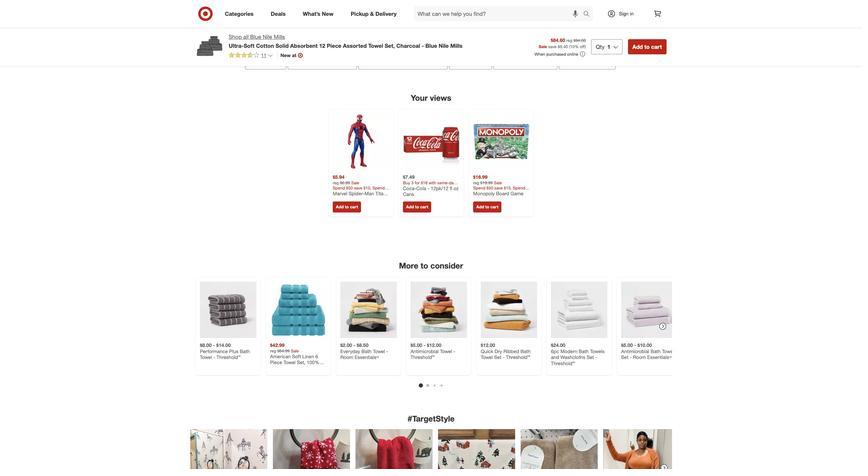 Task type: vqa. For each thing, say whether or not it's contained in the screenshot.
When purchased online
yes



Task type: describe. For each thing, give the bounding box(es) containing it.
solid
[[276, 42, 289, 49]]

1
[[607, 43, 611, 50]]

1 horizontal spatial mills
[[450, 42, 463, 49]]

bath inside $8.00 - $14.00 performance plus bath towel - threshold™
[[240, 348, 250, 354]]

performance
[[200, 348, 228, 354]]

game
[[510, 191, 523, 196]]

bathroom rugs & mats link
[[288, 54, 357, 69]]

9.40
[[560, 44, 568, 49]]

charcoal
[[396, 42, 420, 49]]

modern
[[560, 348, 577, 354]]

What can we help you find? suggestions appear below search field
[[414, 6, 585, 21]]

threshold™ inside $5.00 - $12.00 antimicrobial towel - threshold™
[[410, 354, 434, 360]]

views
[[430, 93, 451, 102]]

room inside $5.00 - $10.00 antimicrobial bath towel set - room essentials™
[[633, 354, 646, 360]]

board
[[496, 191, 509, 196]]

online
[[567, 51, 578, 57]]

when
[[535, 51, 545, 57]]

1 user image by @mrschoui image from the left
[[273, 430, 350, 469]]

- inside $24.00 6pc modern bath towels and washcloths set - threshold™
[[595, 354, 597, 360]]

1 horizontal spatial bathroom
[[294, 58, 318, 65]]

user image by @anjayamone image
[[603, 430, 680, 469]]

$7.49
[[403, 174, 415, 180]]

everyday
[[340, 348, 360, 354]]

%
[[575, 44, 579, 49]]

shop
[[229, 33, 242, 40]]

essentials™ inside "$2.00 - $8.50 everyday bath towel - room essentials™"
[[355, 354, 379, 360]]

more
[[399, 261, 418, 270]]

11
[[261, 52, 266, 58]]

100%
[[307, 360, 319, 365]]

add to cart button for $16.99
[[473, 202, 501, 213]]

new at
[[281, 52, 297, 58]]

purchased
[[547, 51, 566, 57]]

all
[[243, 33, 249, 40]]

$5.94
[[333, 174, 344, 180]]

cotton inside $42.99 reg $64.99 sale american soft linen 6 piece towel set, 100% cotton bath towels for bathroom
[[270, 366, 285, 371]]

antimicrobial towel - threshold™ image
[[410, 282, 467, 338]]

assorted
[[343, 42, 367, 49]]

what's new
[[303, 10, 334, 17]]

piece inside shop all blue nile mills ultra-soft cotton solid absorbent 12 piece assorted towel set, charcoal - blue nile mills
[[327, 42, 341, 49]]

what's new link
[[297, 6, 342, 21]]

reg for $42.99
[[270, 348, 276, 353]]

sale for $84.60
[[539, 44, 547, 49]]

quick dry ribbed bath towel set - threshold™ image
[[481, 282, 537, 338]]

sign in link
[[601, 6, 645, 21]]

1 vertical spatial nile
[[439, 42, 449, 49]]

antimicrobial bath towel set - room essentials™ image
[[621, 282, 678, 338]]

$5.00 for $5.00 - $10.00 antimicrobial bath towel set - room essentials™
[[621, 342, 633, 348]]

$2.00 - $8.50 everyday bath towel - room essentials™
[[340, 342, 388, 360]]

qty 1
[[596, 43, 611, 50]]

0 vertical spatial mills
[[274, 33, 285, 40]]

bath towels link
[[245, 54, 286, 69]]

towel inside $5.00 - $10.00 antimicrobial bath towel set - room essentials™
[[662, 348, 674, 354]]

$5.94 reg $6.99 sale
[[333, 174, 359, 185]]

0 horizontal spatial nile
[[263, 33, 272, 40]]

set inside $24.00 6pc modern bath towels and washcloths set - threshold™
[[587, 354, 594, 360]]

sale for $5.94
[[351, 180, 359, 185]]

$5.00 for $5.00 - $12.00 antimicrobial towel - threshold™
[[410, 342, 422, 348]]

qty
[[596, 43, 605, 50]]

deals link
[[265, 6, 294, 21]]

off
[[580, 44, 585, 49]]

towel inside $12.00 quick dry ribbed bath towel set - threshold™
[[481, 354, 493, 360]]

1 vertical spatial new
[[281, 52, 291, 58]]

1 vertical spatial blue
[[426, 42, 437, 49]]

$2.00
[[340, 342, 352, 348]]

coca-cola - 12pk/12 fl oz cans image
[[403, 114, 459, 170]]

$6.99
[[340, 180, 350, 185]]

new inside what's new link
[[322, 10, 334, 17]]

cart for $7.49
[[420, 204, 428, 210]]

absorbent
[[290, 42, 318, 49]]

american soft linen 6 piece towel set, 100% cotton bath towels for bathroom image
[[270, 282, 326, 338]]

& inside pickup & delivery link
[[370, 10, 374, 17]]

12
[[319, 42, 325, 49]]

save
[[548, 44, 557, 49]]

ribbed
[[503, 348, 519, 354]]

add to cart for $16.99
[[476, 204, 498, 210]]

add for $5.94
[[336, 204, 344, 210]]

add for $7.49
[[406, 204, 414, 210]]

add to cart for $5.94
[[336, 204, 358, 210]]

sign in
[[619, 11, 634, 17]]

$24.00 6pc modern bath towels and washcloths set - threshold™
[[551, 342, 605, 366]]

$12.00 inside $5.00 - $12.00 antimicrobial towel - threshold™
[[427, 342, 441, 348]]

$12.00 quick dry ribbed bath towel set - threshold™
[[481, 342, 530, 360]]

categories link
[[219, 6, 262, 21]]

11 link
[[229, 52, 273, 60]]

2 user image by @mrschoui image from the left
[[355, 430, 432, 469]]

6pc modern bath towels and washcloths set - threshold™ image
[[551, 282, 607, 338]]

$16.99
[[473, 174, 488, 180]]

performance plus bath towel - threshold™ image
[[200, 282, 256, 338]]

essentials™ inside $5.00 - $10.00 antimicrobial bath towel set - room essentials™
[[647, 354, 672, 360]]

image of ultra-soft cotton solid absorbent 12 piece assorted towel set, charcoal - blue nile mills image
[[196, 33, 223, 61]]

towel inside "$2.00 - $8.50 everyday bath towel - room essentials™"
[[373, 348, 385, 354]]

search
[[580, 11, 597, 18]]

- inside shop all blue nile mills ultra-soft cotton solid absorbent 12 piece assorted towel set, charcoal - blue nile mills
[[422, 42, 424, 49]]

pickup & delivery link
[[345, 6, 405, 21]]

bath inside $5.00 - $10.00 antimicrobial bath towel set - room essentials™
[[651, 348, 661, 354]]

user image by @kreviewing image
[[438, 430, 515, 469]]

room inside "$2.00 - $8.50 everyday bath towel - room essentials™"
[[340, 354, 353, 360]]

bathroom inside $42.99 reg $64.99 sale american soft linen 6 piece towel set, 100% cotton bath towels for bathroom
[[270, 372, 291, 377]]

$24.00
[[551, 342, 565, 348]]

$64.99
[[277, 348, 290, 353]]

$42.99 reg $64.99 sale american soft linen 6 piece towel set, 100% cotton bath towels for bathroom
[[270, 342, 319, 377]]

towel inside $5.00 - $12.00 antimicrobial towel - threshold™
[[440, 348, 452, 354]]

cart for $16.99
[[490, 204, 498, 210]]

$
[[558, 44, 560, 49]]

set, inside shop all blue nile mills ultra-soft cotton solid absorbent 12 piece assorted towel set, charcoal - blue nile mills
[[385, 42, 395, 49]]

add right 1
[[633, 43, 643, 50]]

add to cart for $7.49
[[406, 204, 428, 210]]

$42.99
[[270, 342, 284, 348]]

pickup & delivery
[[351, 10, 397, 17]]

towel inside shop all blue nile mills ultra-soft cotton solid absorbent 12 piece assorted towel set, charcoal - blue nile mills
[[368, 42, 383, 49]]

$84.60 reg $94.00 sale save $ 9.40 ( 10 % off )
[[539, 37, 586, 49]]

user image by @girliewithadrill image
[[190, 430, 267, 469]]

threshold™ inside $24.00 6pc modern bath towels and washcloths set - threshold™
[[551, 360, 575, 366]]

to for $7.49
[[415, 204, 419, 210]]

coca-cola - 12pk/12 fl oz cans
[[403, 185, 459, 197]]

reg for $16.99
[[473, 180, 479, 185]]

related categories
[[396, 39, 467, 48]]

to for $16.99
[[485, 204, 489, 210]]

more to consider
[[399, 261, 463, 270]]

$8.00
[[200, 342, 212, 348]]



Task type: locate. For each thing, give the bounding box(es) containing it.
piece
[[327, 42, 341, 49], [270, 360, 282, 365]]

cart for $5.94
[[350, 204, 358, 210]]

bath right plus
[[240, 348, 250, 354]]

coca-
[[403, 185, 416, 191]]

soft
[[244, 42, 255, 49], [292, 353, 301, 359]]

sale
[[539, 44, 547, 49], [351, 180, 359, 185], [494, 180, 502, 185], [291, 348, 299, 353]]

3 set from the left
[[621, 354, 628, 360]]

towels inside $24.00 6pc modern bath towels and washcloths set - threshold™
[[590, 348, 605, 354]]

12pk/12
[[431, 185, 448, 191]]

categories
[[427, 39, 467, 48]]

set, down the "linen"
[[297, 360, 305, 365]]

bath inside "link"
[[251, 58, 263, 65]]

essentials™ down $8.50
[[355, 354, 379, 360]]

add down $6.99
[[336, 204, 344, 210]]

oz
[[454, 185, 459, 191]]

0 horizontal spatial blue
[[250, 33, 261, 40]]

user image by @mrschoui image
[[273, 430, 350, 469], [355, 430, 432, 469]]

search button
[[580, 6, 597, 23]]

mats
[[339, 58, 351, 65]]

$5.00 inside $5.00 - $10.00 antimicrobial bath towel set - room essentials™
[[621, 342, 633, 348]]

1 $12.00 from the left
[[427, 342, 441, 348]]

cola
[[416, 185, 426, 191]]

shop all blue nile mills ultra-soft cotton solid absorbent 12 piece assorted towel set, charcoal - blue nile mills
[[229, 33, 463, 49]]

set, left "charcoal"
[[385, 42, 395, 49]]

cotton down american
[[270, 366, 285, 371]]

room down everyday
[[340, 354, 353, 360]]

set,
[[385, 42, 395, 49], [297, 360, 305, 365]]

reg inside $84.60 reg $94.00 sale save $ 9.40 ( 10 % off )
[[566, 38, 572, 43]]

add
[[633, 43, 643, 50], [336, 204, 344, 210], [406, 204, 414, 210], [476, 204, 484, 210]]

plus
[[229, 348, 238, 354]]

1 vertical spatial piece
[[270, 360, 282, 365]]

0 vertical spatial nile
[[263, 33, 272, 40]]

2 $5.00 from the left
[[621, 342, 633, 348]]

1 antimicrobial from the left
[[410, 348, 439, 354]]

0 vertical spatial new
[[322, 10, 334, 17]]

antimicrobial for $12.00
[[410, 348, 439, 354]]

reg
[[566, 38, 572, 43], [333, 180, 339, 185], [473, 180, 479, 185], [270, 348, 276, 353]]

bath inside $24.00 6pc modern bath towels and washcloths set - threshold™
[[579, 348, 589, 354]]

towel inside $8.00 - $14.00 performance plus bath towel - threshold™
[[200, 354, 212, 360]]

antimicrobial inside $5.00 - $10.00 antimicrobial bath towel set - room essentials™
[[621, 348, 649, 354]]

0 vertical spatial cotton
[[256, 42, 274, 49]]

antimicrobial for $10.00
[[621, 348, 649, 354]]

#targetstyle
[[408, 414, 455, 424]]

0 horizontal spatial bathroom
[[270, 372, 291, 377]]

bath inside $12.00 quick dry ribbed bath towel set - threshold™
[[520, 348, 530, 354]]

towel inside $42.99 reg $64.99 sale american soft linen 6 piece towel set, 100% cotton bath towels for bathroom
[[283, 360, 295, 365]]

quick
[[481, 348, 493, 354]]

1 vertical spatial &
[[334, 58, 337, 65]]

0 horizontal spatial piece
[[270, 360, 282, 365]]

2 set from the left
[[587, 354, 594, 360]]

1 horizontal spatial $12.00
[[481, 342, 495, 348]]

piece right 12
[[327, 42, 341, 49]]

$12.00
[[427, 342, 441, 348], [481, 342, 495, 348]]

1 horizontal spatial blue
[[426, 42, 437, 49]]

bath down $8.50
[[361, 348, 371, 354]]

bath inside $42.99 reg $64.99 sale american soft linen 6 piece towel set, 100% cotton bath towels for bathroom
[[286, 366, 296, 371]]

bath down the '$10.00'
[[651, 348, 661, 354]]

0 vertical spatial &
[[370, 10, 374, 17]]

10
[[570, 44, 575, 49]]

monopoly board game image
[[473, 114, 530, 170]]

towels inside bath towels "link"
[[264, 58, 281, 65]]

blue right 'related'
[[426, 42, 437, 49]]

your views
[[411, 93, 451, 102]]

reg inside $42.99 reg $64.99 sale american soft linen 6 piece towel set, 100% cotton bath towels for bathroom
[[270, 348, 276, 353]]

delivery
[[375, 10, 397, 17]]

$5.00 inside $5.00 - $12.00 antimicrobial towel - threshold™
[[410, 342, 422, 348]]

blue
[[250, 33, 261, 40], [426, 42, 437, 49]]

sale for $42.99
[[291, 348, 299, 353]]

add for $16.99
[[476, 204, 484, 210]]

2 horizontal spatial set
[[621, 354, 628, 360]]

1 horizontal spatial set,
[[385, 42, 395, 49]]

)
[[585, 44, 586, 49]]

reg down $42.99 at the bottom of page
[[270, 348, 276, 353]]

0 horizontal spatial room
[[340, 354, 353, 360]]

1 horizontal spatial towels
[[298, 366, 312, 371]]

what's
[[303, 10, 320, 17]]

$14.00
[[216, 342, 231, 348]]

1 horizontal spatial set
[[587, 354, 594, 360]]

rugs
[[320, 58, 332, 65]]

sale inside $16.99 reg $19.99 sale
[[494, 180, 502, 185]]

essentials™ down the '$10.00'
[[647, 354, 672, 360]]

2 $12.00 from the left
[[481, 342, 495, 348]]

2 antimicrobial from the left
[[621, 348, 649, 354]]

sale inside $84.60 reg $94.00 sale save $ 9.40 ( 10 % off )
[[539, 44, 547, 49]]

set, inside $42.99 reg $64.99 sale american soft linen 6 piece towel set, 100% cotton bath towels for bathroom
[[297, 360, 305, 365]]

sale right $64.99
[[291, 348, 299, 353]]

related
[[396, 39, 425, 48]]

0 horizontal spatial set
[[494, 354, 501, 360]]

1 horizontal spatial room
[[633, 354, 646, 360]]

0 horizontal spatial &
[[334, 58, 337, 65]]

0 horizontal spatial essentials™
[[355, 354, 379, 360]]

1 essentials™ from the left
[[355, 354, 379, 360]]

reg for $84.60
[[566, 38, 572, 43]]

- inside coca-cola - 12pk/12 fl oz cans
[[427, 185, 429, 191]]

$12.00 inside $12.00 quick dry ribbed bath towel set - threshold™
[[481, 342, 495, 348]]

reg inside $5.94 reg $6.99 sale
[[333, 180, 339, 185]]

american
[[270, 353, 291, 359]]

cart
[[651, 43, 662, 50], [350, 204, 358, 210], [420, 204, 428, 210], [490, 204, 498, 210]]

blue right all at the top left
[[250, 33, 261, 40]]

add down the cans
[[406, 204, 414, 210]]

reg up (
[[566, 38, 572, 43]]

monopoly board game
[[473, 191, 523, 196]]

0 vertical spatial bathroom
[[294, 58, 318, 65]]

1 vertical spatial set,
[[297, 360, 305, 365]]

2 vertical spatial towels
[[298, 366, 312, 371]]

bathroom down american
[[270, 372, 291, 377]]

1 vertical spatial mills
[[450, 42, 463, 49]]

add to cart button for $5.94
[[333, 202, 361, 213]]

bath towels
[[251, 58, 281, 65]]

1 horizontal spatial soft
[[292, 353, 301, 359]]

1 vertical spatial soft
[[292, 353, 301, 359]]

threshold™ inside $12.00 quick dry ribbed bath towel set - threshold™
[[506, 354, 530, 360]]

soft inside shop all blue nile mills ultra-soft cotton solid absorbent 12 piece assorted towel set, charcoal - blue nile mills
[[244, 42, 255, 49]]

piece inside $42.99 reg $64.99 sale american soft linen 6 piece towel set, 100% cotton bath towels for bathroom
[[270, 360, 282, 365]]

& right pickup
[[370, 10, 374, 17]]

- inside $12.00 quick dry ribbed bath towel set - threshold™
[[503, 354, 505, 360]]

0 horizontal spatial mills
[[274, 33, 285, 40]]

$16.99 reg $19.99 sale
[[473, 174, 502, 185]]

cans
[[403, 191, 414, 197]]

consider
[[430, 261, 463, 270]]

towels inside $42.99 reg $64.99 sale american soft linen 6 piece towel set, 100% cotton bath towels for bathroom
[[298, 366, 312, 371]]

set for antimicrobial
[[621, 354, 628, 360]]

towels right modern
[[590, 348, 605, 354]]

bathroom rugs & mats
[[294, 58, 351, 65]]

bath down 11
[[251, 58, 263, 65]]

cotton
[[256, 42, 274, 49], [270, 366, 285, 371]]

1 horizontal spatial new
[[322, 10, 334, 17]]

threshold™ inside $8.00 - $14.00 performance plus bath towel - threshold™
[[216, 354, 240, 360]]

user image by @my.new.retail.therapy image
[[521, 430, 598, 469]]

cotton inside shop all blue nile mills ultra-soft cotton solid absorbent 12 piece assorted towel set, charcoal - blue nile mills
[[256, 42, 274, 49]]

dry
[[494, 348, 502, 354]]

new left at
[[281, 52, 291, 58]]

bath down american
[[286, 366, 296, 371]]

washcloths
[[560, 354, 585, 360]]

set inside $5.00 - $10.00 antimicrobial bath towel set - room essentials™
[[621, 354, 628, 360]]

1 vertical spatial bathroom
[[270, 372, 291, 377]]

& left mats
[[334, 58, 337, 65]]

0 vertical spatial piece
[[327, 42, 341, 49]]

0 horizontal spatial $12.00
[[427, 342, 441, 348]]

ultra-
[[229, 42, 244, 49]]

0 vertical spatial soft
[[244, 42, 255, 49]]

nile
[[263, 33, 272, 40], [439, 42, 449, 49]]

your
[[411, 93, 428, 102]]

1 horizontal spatial piece
[[327, 42, 341, 49]]

& inside the bathroom rugs & mats link
[[334, 58, 337, 65]]

0 horizontal spatial new
[[281, 52, 291, 58]]

$5.00 - $12.00 antimicrobial towel - threshold™
[[410, 342, 455, 360]]

0 horizontal spatial antimicrobial
[[410, 348, 439, 354]]

soft inside $42.99 reg $64.99 sale american soft linen 6 piece towel set, 100% cotton bath towels for bathroom
[[292, 353, 301, 359]]

0 vertical spatial towels
[[264, 58, 281, 65]]

1 $5.00 from the left
[[410, 342, 422, 348]]

-
[[422, 42, 424, 49], [427, 185, 429, 191], [213, 342, 215, 348], [353, 342, 355, 348], [424, 342, 425, 348], [634, 342, 636, 348], [386, 348, 388, 354], [453, 348, 455, 354], [213, 354, 215, 360], [503, 354, 505, 360], [595, 354, 597, 360], [630, 354, 632, 360]]

pickup
[[351, 10, 369, 17]]

reg down $16.99
[[473, 180, 479, 185]]

1 horizontal spatial essentials™
[[647, 354, 672, 360]]

1 horizontal spatial antimicrobial
[[621, 348, 649, 354]]

0 vertical spatial set,
[[385, 42, 395, 49]]

2 essentials™ from the left
[[647, 354, 672, 360]]

0 horizontal spatial set,
[[297, 360, 305, 365]]

reg for $5.94
[[333, 180, 339, 185]]

0 horizontal spatial soft
[[244, 42, 255, 49]]

to for $5.94
[[345, 204, 349, 210]]

&
[[370, 10, 374, 17], [334, 58, 337, 65]]

room
[[340, 354, 353, 360], [633, 354, 646, 360]]

antimicrobial inside $5.00 - $12.00 antimicrobial towel - threshold™
[[410, 348, 439, 354]]

towels down 11
[[264, 58, 281, 65]]

1 horizontal spatial $5.00
[[621, 342, 633, 348]]

nile up 11
[[263, 33, 272, 40]]

$5.00 - $10.00 antimicrobial bath towel set - room essentials™
[[621, 342, 674, 360]]

for
[[313, 366, 319, 371]]

bath inside "$2.00 - $8.50 everyday bath towel - room essentials™"
[[361, 348, 371, 354]]

0 horizontal spatial towels
[[264, 58, 281, 65]]

add down monopoly
[[476, 204, 484, 210]]

piece down american
[[270, 360, 282, 365]]

cotton up 11
[[256, 42, 274, 49]]

sale for $16.99
[[494, 180, 502, 185]]

when purchased online
[[535, 51, 578, 57]]

bath up washcloths
[[579, 348, 589, 354]]

everyday bath towel - room essentials™ image
[[340, 282, 397, 338]]

0 horizontal spatial user image by @mrschoui image
[[273, 430, 350, 469]]

sale up when
[[539, 44, 547, 49]]

bath right ribbed
[[520, 348, 530, 354]]

bathroom down at
[[294, 58, 318, 65]]

at
[[292, 52, 297, 58]]

add to cart button for $7.49
[[403, 202, 431, 213]]

0 horizontal spatial $5.00
[[410, 342, 422, 348]]

(
[[569, 44, 570, 49]]

2 room from the left
[[633, 354, 646, 360]]

room down the '$10.00'
[[633, 354, 646, 360]]

set for ribbed
[[494, 354, 501, 360]]

and
[[551, 354, 559, 360]]

categories
[[225, 10, 254, 17]]

bathroom
[[294, 58, 318, 65], [270, 372, 291, 377]]

1 set from the left
[[494, 354, 501, 360]]

set inside $12.00 quick dry ribbed bath towel set - threshold™
[[494, 354, 501, 360]]

1 vertical spatial cotton
[[270, 366, 285, 371]]

$84.60
[[551, 37, 565, 43]]

$19.99
[[480, 180, 493, 185]]

marvel spider-man titan hero series spider-man 12" action figure image
[[333, 114, 389, 170]]

1 room from the left
[[340, 354, 353, 360]]

towels down 100%
[[298, 366, 312, 371]]

sale right $6.99
[[351, 180, 359, 185]]

1 vertical spatial towels
[[590, 348, 605, 354]]

1 horizontal spatial user image by @mrschoui image
[[355, 430, 432, 469]]

sale up monopoly board game
[[494, 180, 502, 185]]

bath
[[251, 58, 263, 65], [240, 348, 250, 354], [361, 348, 371, 354], [520, 348, 530, 354], [579, 348, 589, 354], [651, 348, 661, 354], [286, 366, 296, 371]]

1 horizontal spatial nile
[[439, 42, 449, 49]]

fl
[[450, 185, 452, 191]]

2 horizontal spatial towels
[[590, 348, 605, 354]]

nile right 'related'
[[439, 42, 449, 49]]

to
[[645, 43, 650, 50], [345, 204, 349, 210], [415, 204, 419, 210], [485, 204, 489, 210], [421, 261, 428, 270]]

reg inside $16.99 reg $19.99 sale
[[473, 180, 479, 185]]

new right 'what's'
[[322, 10, 334, 17]]

1 horizontal spatial &
[[370, 10, 374, 17]]

soft left the "linen"
[[292, 353, 301, 359]]

sale inside $42.99 reg $64.99 sale american soft linen 6 piece towel set, 100% cotton bath towels for bathroom
[[291, 348, 299, 353]]

sale inside $5.94 reg $6.99 sale
[[351, 180, 359, 185]]

$5.00
[[410, 342, 422, 348], [621, 342, 633, 348]]

soft down all at the top left
[[244, 42, 255, 49]]

sign
[[619, 11, 629, 17]]

reg down the $5.94
[[333, 180, 339, 185]]

set
[[494, 354, 501, 360], [587, 354, 594, 360], [621, 354, 628, 360]]

0 vertical spatial blue
[[250, 33, 261, 40]]

new
[[322, 10, 334, 17], [281, 52, 291, 58]]

linen
[[302, 353, 314, 359]]



